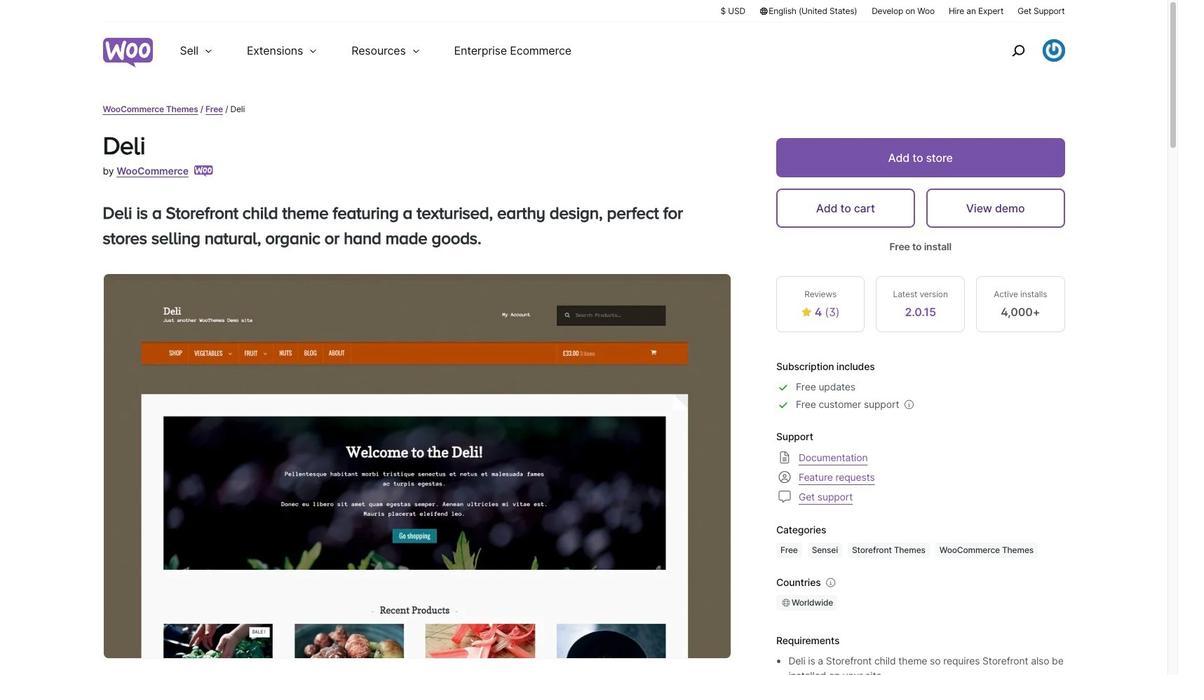 Task type: locate. For each thing, give the bounding box(es) containing it.
breadcrumb element
[[103, 103, 1066, 116]]

message image
[[777, 489, 794, 506]]

developed by woocommerce image
[[194, 166, 213, 177]]

circle user image
[[777, 469, 794, 486]]

globe image
[[781, 598, 792, 609]]

circle info image
[[824, 576, 838, 590]]

open account menu image
[[1043, 39, 1066, 62]]

product header image: image
[[104, 274, 731, 676]]



Task type: vqa. For each thing, say whether or not it's contained in the screenshot.
Gravatar image
no



Task type: describe. For each thing, give the bounding box(es) containing it.
search image
[[1007, 39, 1030, 62]]

file lines image
[[777, 450, 794, 466]]

service navigation menu element
[[982, 28, 1066, 73]]



